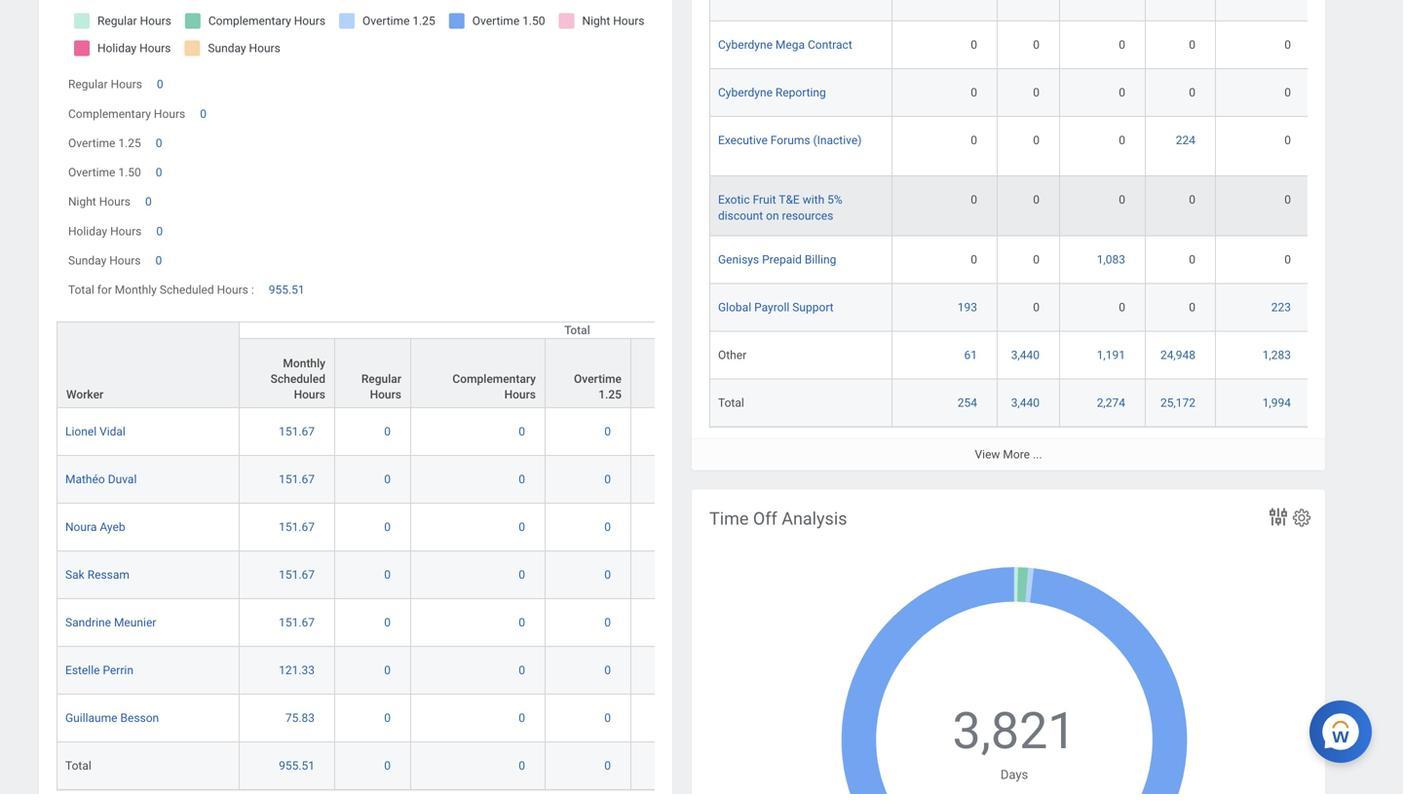 Task type: locate. For each thing, give the bounding box(es) containing it.
0 vertical spatial scheduled
[[160, 283, 214, 297]]

contract
[[808, 38, 853, 52]]

cyberdyne for cyberdyne reporting
[[718, 86, 773, 100]]

(inactive)
[[813, 134, 862, 147]]

sandrine meunier
[[65, 616, 156, 630]]

955.51 button down 75.83
[[279, 758, 318, 774]]

cyberdyne
[[718, 38, 773, 52], [718, 86, 773, 100]]

overtime 1.50 image
[[639, 424, 709, 440], [639, 472, 709, 487], [639, 519, 709, 535], [639, 567, 709, 583], [639, 615, 709, 631], [639, 663, 709, 678], [639, 710, 709, 726], [639, 758, 709, 774]]

193
[[958, 301, 978, 314]]

254 button
[[958, 395, 981, 411]]

vidal
[[99, 425, 126, 438]]

1 overtime 1.50 image from the top
[[639, 424, 709, 440]]

configure time off analysis image
[[1292, 507, 1313, 529]]

1 vertical spatial 1.25
[[599, 388, 622, 401]]

time off analysis element
[[692, 490, 1326, 794]]

global payroll support link
[[718, 297, 834, 314]]

2,274 button
[[1097, 395, 1129, 411]]

complementary hours inside popup button
[[453, 372, 536, 401]]

1 horizontal spatial complementary hours
[[453, 372, 536, 401]]

complementary inside popup button
[[453, 372, 536, 386]]

regular
[[68, 78, 108, 91], [361, 372, 402, 386]]

0 horizontal spatial overtime 1.50
[[68, 166, 141, 179]]

complementary
[[68, 107, 151, 121], [453, 372, 536, 386]]

6 overtime 1.50 image from the top
[[639, 663, 709, 678]]

time
[[710, 509, 749, 529]]

1 horizontal spatial overtime 1.50
[[660, 372, 708, 401]]

1 horizontal spatial total element
[[718, 392, 744, 410]]

3,440 inside row
[[1011, 348, 1040, 362]]

analysis
[[782, 509, 848, 529]]

2 cyberdyne from the top
[[718, 86, 773, 100]]

8 overtime 1.50 image from the top
[[639, 758, 709, 774]]

1 horizontal spatial 1.50
[[684, 388, 708, 401]]

0 vertical spatial 955.51
[[269, 283, 305, 297]]

1 vertical spatial monthly
[[283, 357, 326, 370]]

sunday
[[68, 254, 106, 268]]

overtime 1.25
[[68, 136, 141, 150], [574, 372, 622, 401]]

2 151.67 from the top
[[279, 473, 315, 486]]

955.51 button right : in the left of the page
[[269, 282, 308, 298]]

955.51 right : in the left of the page
[[269, 283, 305, 297]]

overtime 1.50 right overtime 1.25 popup button
[[660, 372, 708, 401]]

project reported time by project element
[[692, 0, 1404, 470]]

2 3,440 from the top
[[1011, 396, 1040, 410]]

cyberdyne left 'mega'
[[718, 38, 773, 52]]

overtime 1.25 button
[[546, 339, 631, 407]]

224
[[1176, 134, 1196, 147]]

holiday hours
[[68, 225, 142, 238]]

1 vertical spatial scheduled
[[271, 372, 326, 386]]

row
[[710, 0, 1404, 22], [710, 22, 1404, 69], [710, 69, 1404, 117], [710, 117, 1404, 177], [710, 177, 1404, 236], [710, 236, 1404, 284], [710, 284, 1404, 332], [57, 322, 916, 409], [57, 323, 916, 409], [710, 332, 1404, 380], [710, 380, 1404, 427], [57, 408, 916, 456], [57, 456, 916, 504], [57, 504, 916, 552], [57, 552, 916, 599], [57, 599, 916, 647], [57, 647, 916, 695], [57, 695, 916, 743], [57, 743, 916, 790]]

3,821 button
[[953, 698, 1080, 765]]

overtime 1.50 image for row containing lionel vidal
[[639, 424, 709, 440]]

0 vertical spatial 1.50
[[118, 166, 141, 179]]

0 horizontal spatial overtime 1.25
[[68, 136, 141, 150]]

955.51 for 75.83
[[279, 759, 315, 773]]

billing
[[805, 253, 837, 266]]

3,440 button
[[1011, 347, 1043, 363], [1011, 395, 1043, 411]]

cell
[[710, 0, 893, 22], [893, 0, 998, 22], [998, 0, 1061, 22], [1061, 0, 1146, 22], [1146, 0, 1216, 22], [1216, 0, 1312, 22]]

1 vertical spatial regular
[[361, 372, 402, 386]]

other element
[[718, 344, 747, 362]]

meunier
[[114, 616, 156, 630]]

scheduled left regular hours popup button
[[271, 372, 326, 386]]

3 151.67 from the top
[[279, 520, 315, 534]]

151.67 button
[[279, 424, 318, 440], [279, 472, 318, 487], [279, 519, 318, 535], [279, 567, 318, 583], [279, 615, 318, 631]]

0 horizontal spatial complementary hours
[[68, 107, 185, 121]]

61 button
[[965, 347, 981, 363]]

1,283
[[1263, 348, 1292, 362]]

955.51 down 75.83
[[279, 759, 315, 773]]

1 horizontal spatial regular
[[361, 372, 402, 386]]

off
[[753, 509, 778, 529]]

1.25
[[118, 136, 141, 150], [599, 388, 622, 401]]

hours inside complementary hours
[[504, 388, 536, 401]]

7 overtime 1.50 image from the top
[[639, 710, 709, 726]]

ressam
[[87, 568, 130, 582]]

total element down guillaume
[[65, 755, 91, 773]]

row containing guillaume besson
[[57, 695, 916, 743]]

3 overtime 1.50 image from the top
[[639, 519, 709, 535]]

1,191
[[1097, 348, 1126, 362]]

guillaume besson
[[65, 711, 159, 725]]

complementary hours up night hours on the left top
[[68, 107, 185, 121]]

24,948 button
[[1161, 347, 1199, 363]]

0 vertical spatial complementary
[[68, 107, 151, 121]]

noura ayeb
[[65, 520, 125, 534]]

0 horizontal spatial 1.25
[[118, 136, 141, 150]]

1 vertical spatial complementary hours
[[453, 372, 536, 401]]

25,172
[[1161, 396, 1196, 410]]

1.25 left overtime 1.50 popup button
[[599, 388, 622, 401]]

hours
[[111, 78, 142, 91], [154, 107, 185, 121], [99, 195, 131, 209], [110, 225, 142, 238], [109, 254, 141, 268], [217, 283, 248, 297], [294, 388, 326, 401], [370, 388, 402, 401], [504, 388, 536, 401]]

row containing genisys prepaid billing
[[710, 236, 1404, 284]]

4 151.67 button from the top
[[279, 567, 318, 583]]

complementary hours button
[[411, 339, 545, 407]]

overtime 1.25 up night hours on the left top
[[68, 136, 141, 150]]

193 button
[[958, 300, 981, 315]]

overtime 1.50 image for row containing guillaume besson
[[639, 710, 709, 726]]

0 vertical spatial overtime 1.25
[[68, 136, 141, 150]]

4 151.67 from the top
[[279, 568, 315, 582]]

total up overtime 1.25 popup button
[[565, 323, 590, 337]]

1 vertical spatial cyberdyne
[[718, 86, 773, 100]]

scheduled left : in the left of the page
[[160, 283, 214, 297]]

row containing global payroll support
[[710, 284, 1404, 332]]

night hours
[[68, 195, 131, 209]]

1 vertical spatial overtime 1.50
[[660, 372, 708, 401]]

overtime 1.50 inside popup button
[[660, 372, 708, 401]]

row containing lionel vidal
[[57, 408, 916, 456]]

overtime 1.25 down total popup button at the top of page
[[574, 372, 622, 401]]

row containing executive forums (inactive)
[[710, 117, 1404, 177]]

total down guillaume
[[65, 759, 91, 773]]

1 3,440 from the top
[[1011, 348, 1040, 362]]

1 vertical spatial total element
[[65, 755, 91, 773]]

1.50 inside overtime 1.50
[[684, 388, 708, 401]]

guillaume
[[65, 711, 118, 725]]

1 vertical spatial 3,440
[[1011, 396, 1040, 410]]

1 horizontal spatial complementary
[[453, 372, 536, 386]]

complementary left overtime 1.25 popup button
[[453, 372, 536, 386]]

holiday
[[68, 225, 107, 238]]

5 overtime 1.50 image from the top
[[639, 615, 709, 631]]

estelle perrin link
[[65, 660, 133, 677]]

genisys prepaid billing link
[[718, 249, 837, 266]]

0 horizontal spatial regular hours
[[68, 78, 142, 91]]

total element for 254
[[718, 392, 744, 410]]

1 horizontal spatial monthly
[[283, 357, 326, 370]]

row containing sak ressam
[[57, 552, 916, 599]]

0 vertical spatial monthly
[[115, 283, 157, 297]]

3,440 right the 61 button
[[1011, 348, 1040, 362]]

genisys prepaid billing
[[718, 253, 837, 266]]

monthly right for on the top left
[[115, 283, 157, 297]]

0 horizontal spatial total element
[[65, 755, 91, 773]]

955.51 button for 75.83
[[279, 758, 318, 774]]

3 cell from the left
[[998, 0, 1061, 22]]

25,172 button
[[1161, 395, 1199, 411]]

0 vertical spatial cyberdyne
[[718, 38, 773, 52]]

complementary hours left overtime 1.25 popup button
[[453, 372, 536, 401]]

night
[[68, 195, 96, 209]]

sandrine
[[65, 616, 111, 630]]

total for monthly scheduled hours :
[[68, 283, 254, 297]]

overtime 1.25 inside popup button
[[574, 372, 622, 401]]

total
[[68, 283, 94, 297], [565, 323, 590, 337], [718, 396, 744, 410], [65, 759, 91, 773]]

0 vertical spatial regular
[[68, 78, 108, 91]]

overtime 1.50 up night hours on the left top
[[68, 166, 141, 179]]

monthly left regular hours column header
[[283, 357, 326, 370]]

exotic
[[718, 193, 750, 207]]

1 vertical spatial overtime 1.25
[[574, 372, 622, 401]]

complementary hours column header
[[411, 323, 546, 409]]

2 151.67 button from the top
[[279, 472, 318, 487]]

0 horizontal spatial complementary
[[68, 107, 151, 121]]

1 vertical spatial 955.51 button
[[279, 758, 318, 774]]

1 horizontal spatial overtime 1.25
[[574, 372, 622, 401]]

1 vertical spatial 3,440 button
[[1011, 395, 1043, 411]]

1 vertical spatial 1.50
[[684, 388, 708, 401]]

955.51
[[269, 283, 305, 297], [279, 759, 315, 773]]

5 151.67 from the top
[[279, 616, 315, 630]]

executive forums (inactive) link
[[718, 130, 862, 147]]

1,191 button
[[1097, 347, 1129, 363]]

total inside total popup button
[[565, 323, 590, 337]]

row containing cyberdyne reporting
[[710, 69, 1404, 117]]

1.25 up night hours on the left top
[[118, 136, 141, 150]]

for
[[97, 283, 112, 297]]

3,440 button up more
[[1011, 395, 1043, 411]]

0 horizontal spatial 1.50
[[118, 166, 141, 179]]

cyberdyne mega contract
[[718, 38, 853, 52]]

mathéo
[[65, 473, 105, 486]]

0 vertical spatial 1.25
[[118, 136, 141, 150]]

1 vertical spatial complementary
[[453, 372, 536, 386]]

3,440 button right the 61 button
[[1011, 347, 1043, 363]]

3 151.67 button from the top
[[279, 519, 318, 535]]

0 vertical spatial 955.51 button
[[269, 282, 308, 298]]

0 vertical spatial complementary hours
[[68, 107, 185, 121]]

0 vertical spatial 3,440
[[1011, 348, 1040, 362]]

complementary up night hours on the left top
[[68, 107, 151, 121]]

total element
[[718, 392, 744, 410], [65, 755, 91, 773]]

row containing noura ayeb
[[57, 504, 916, 552]]

total element down other
[[718, 392, 744, 410]]

1 cell from the left
[[710, 0, 893, 22]]

overtime
[[68, 136, 115, 150], [68, 166, 115, 179], [574, 372, 622, 386], [660, 372, 708, 386]]

3,440 up more
[[1011, 396, 1040, 410]]

0 button
[[971, 37, 981, 53], [1033, 37, 1043, 53], [1119, 37, 1129, 53], [1189, 37, 1199, 53], [1285, 37, 1294, 53], [157, 77, 166, 92], [971, 85, 981, 101], [1033, 85, 1043, 101], [1119, 85, 1129, 101], [1189, 85, 1199, 101], [1285, 85, 1294, 101], [200, 106, 210, 122], [971, 133, 981, 148], [1033, 133, 1043, 148], [1119, 133, 1129, 148], [1285, 133, 1294, 148], [156, 135, 165, 151], [156, 165, 165, 180], [971, 192, 981, 208], [1033, 192, 1043, 208], [1119, 192, 1129, 208], [1189, 192, 1199, 208], [1285, 192, 1294, 208], [145, 194, 155, 210], [156, 224, 166, 239], [971, 252, 981, 268], [1033, 252, 1043, 268], [1189, 252, 1199, 268], [1285, 252, 1294, 268], [155, 253, 165, 269], [1033, 300, 1043, 315], [1119, 300, 1129, 315], [1189, 300, 1199, 315], [384, 424, 394, 440], [519, 424, 528, 440], [605, 424, 614, 440], [384, 472, 394, 487], [519, 472, 528, 487], [605, 472, 614, 487], [384, 519, 394, 535], [519, 519, 528, 535], [605, 519, 614, 535], [384, 567, 394, 583], [519, 567, 528, 583], [605, 567, 614, 583], [384, 615, 394, 631], [519, 615, 528, 631], [605, 615, 614, 631], [384, 663, 394, 678], [519, 663, 528, 678], [605, 663, 614, 678], [384, 710, 394, 726], [519, 710, 528, 726], [605, 710, 614, 726], [384, 758, 394, 774], [519, 758, 528, 774], [605, 758, 614, 774]]

row containing mathéo duval
[[57, 456, 916, 504]]

sunday hours
[[68, 254, 141, 268]]

61
[[965, 348, 978, 362]]

1 vertical spatial regular hours
[[361, 372, 402, 401]]

cyberdyne up executive
[[718, 86, 773, 100]]

24,948
[[1161, 348, 1196, 362]]

1 horizontal spatial 1.25
[[599, 388, 622, 401]]

2 overtime 1.50 image from the top
[[639, 472, 709, 487]]

0 vertical spatial total element
[[718, 392, 744, 410]]

1 cyberdyne from the top
[[718, 38, 773, 52]]

worker column header
[[57, 322, 240, 409]]

1 3,440 button from the top
[[1011, 347, 1043, 363]]

5 151.67 button from the top
[[279, 615, 318, 631]]

0 vertical spatial 3,440 button
[[1011, 347, 1043, 363]]

executive forums (inactive)
[[718, 134, 862, 147]]

1 horizontal spatial regular hours
[[361, 372, 402, 401]]

scheduled
[[160, 283, 214, 297], [271, 372, 326, 386]]

3,440 button for 61
[[1011, 347, 1043, 363]]

exotic fruit t&e with 5% discount on resources link
[[718, 189, 843, 223]]

223
[[1272, 301, 1292, 314]]

1 horizontal spatial scheduled
[[271, 372, 326, 386]]

955.51 button for 0
[[269, 282, 308, 298]]

2 3,440 button from the top
[[1011, 395, 1043, 411]]

cyberdyne mega contract link
[[718, 34, 853, 52]]

overtime inside popup button
[[574, 372, 622, 386]]

0
[[971, 38, 978, 52], [1033, 38, 1040, 52], [1119, 38, 1126, 52], [1189, 38, 1196, 52], [1285, 38, 1292, 52], [157, 78, 163, 91], [971, 86, 978, 100], [1033, 86, 1040, 100], [1119, 86, 1126, 100], [1189, 86, 1196, 100], [1285, 86, 1292, 100], [200, 107, 207, 121], [971, 134, 978, 147], [1033, 134, 1040, 147], [1119, 134, 1126, 147], [1285, 134, 1292, 147], [156, 136, 162, 150], [156, 166, 162, 179], [971, 193, 978, 207], [1033, 193, 1040, 207], [1119, 193, 1126, 207], [1189, 193, 1196, 207], [1285, 193, 1292, 207], [145, 195, 152, 209], [156, 225, 163, 238], [971, 253, 978, 266], [1033, 253, 1040, 266], [1189, 253, 1196, 266], [1285, 253, 1292, 266], [155, 254, 162, 268], [1033, 301, 1040, 314], [1119, 301, 1126, 314], [1189, 301, 1196, 314], [384, 425, 391, 438], [519, 425, 525, 438], [605, 425, 611, 438], [384, 473, 391, 486], [519, 473, 525, 486], [605, 473, 611, 486], [384, 520, 391, 534], [519, 520, 525, 534], [605, 520, 611, 534], [384, 568, 391, 582], [519, 568, 525, 582], [605, 568, 611, 582], [384, 616, 391, 630], [519, 616, 525, 630], [605, 616, 611, 630], [384, 664, 391, 677], [519, 664, 525, 677], [605, 664, 611, 677], [384, 711, 391, 725], [519, 711, 525, 725], [605, 711, 611, 725], [384, 759, 391, 773], [519, 759, 525, 773], [605, 759, 611, 773]]

1 vertical spatial 955.51
[[279, 759, 315, 773]]

total down other
[[718, 396, 744, 410]]

cyberdyne reporting
[[718, 86, 826, 100]]

configure and view chart data image
[[1267, 505, 1291, 529]]

view more ...
[[975, 448, 1042, 462]]

4 overtime 1.50 image from the top
[[639, 567, 709, 583]]



Task type: vqa. For each thing, say whether or not it's contained in the screenshot.


Task type: describe. For each thing, give the bounding box(es) containing it.
151.67 button for ressam
[[279, 567, 318, 583]]

0 horizontal spatial regular
[[68, 78, 108, 91]]

view
[[975, 448, 1001, 462]]

1,283 button
[[1263, 347, 1294, 363]]

duval
[[108, 473, 137, 486]]

cyberdyne for cyberdyne mega contract
[[718, 38, 773, 52]]

worker button
[[58, 323, 239, 407]]

row containing other
[[710, 332, 1404, 380]]

discount
[[718, 209, 763, 223]]

payroll
[[755, 301, 790, 314]]

perrin
[[103, 664, 133, 677]]

mathéo duval link
[[65, 469, 137, 486]]

monthly scheduled hours column header
[[240, 323, 335, 409]]

support
[[793, 301, 834, 314]]

view more ... link
[[692, 438, 1326, 470]]

cyberdyne reporting link
[[718, 82, 826, 100]]

monthly scheduled hours
[[271, 357, 326, 401]]

1,994 button
[[1263, 395, 1294, 411]]

row containing cyberdyne mega contract
[[710, 22, 1404, 69]]

mega
[[776, 38, 805, 52]]

1 151.67 from the top
[[279, 425, 315, 438]]

regular hours button
[[335, 339, 410, 407]]

0 vertical spatial regular hours
[[68, 78, 142, 91]]

0 horizontal spatial monthly
[[115, 283, 157, 297]]

monthly scheduled hours button
[[240, 339, 334, 407]]

75.83
[[285, 711, 315, 725]]

3,440 for 61
[[1011, 348, 1040, 362]]

row containing exotic fruit t&e with 5% discount on resources
[[710, 177, 1404, 236]]

1,083 button
[[1097, 252, 1129, 268]]

151.67 for duval
[[279, 473, 315, 486]]

151.67 for ressam
[[279, 568, 315, 582]]

121.33
[[279, 664, 315, 677]]

2 cell from the left
[[893, 0, 998, 22]]

noura ayeb link
[[65, 516, 125, 534]]

row containing estelle perrin
[[57, 647, 916, 695]]

besson
[[120, 711, 159, 725]]

days
[[1001, 767, 1029, 782]]

executive
[[718, 134, 768, 147]]

955.51 for 0
[[269, 283, 305, 297]]

prepaid
[[762, 253, 802, 266]]

estelle
[[65, 664, 100, 677]]

1,994
[[1263, 396, 1292, 410]]

regular hours inside regular hours popup button
[[361, 372, 402, 401]]

151.67 button for duval
[[279, 472, 318, 487]]

lionel vidal
[[65, 425, 126, 438]]

global
[[718, 301, 752, 314]]

5%
[[828, 193, 843, 207]]

worker
[[66, 388, 104, 401]]

4 cell from the left
[[1061, 0, 1146, 22]]

5 cell from the left
[[1146, 0, 1216, 22]]

genisys
[[718, 253, 759, 266]]

resources
[[782, 209, 834, 223]]

total left for on the top left
[[68, 283, 94, 297]]

overtime 1.50 image for row containing mathéo duval
[[639, 472, 709, 487]]

row containing monthly scheduled hours
[[57, 323, 916, 409]]

sak
[[65, 568, 85, 582]]

3,821 days
[[953, 702, 1077, 782]]

3,440 for 254
[[1011, 396, 1040, 410]]

on
[[766, 209, 779, 223]]

time off analysis
[[710, 509, 848, 529]]

scheduled inside popup button
[[271, 372, 326, 386]]

sak ressam link
[[65, 564, 130, 582]]

0 vertical spatial overtime 1.50
[[68, 166, 141, 179]]

0 horizontal spatial scheduled
[[160, 283, 214, 297]]

guillaume besson link
[[65, 708, 159, 725]]

224 button
[[1176, 133, 1199, 148]]

row containing sandrine meunier
[[57, 599, 916, 647]]

75.83 button
[[285, 710, 318, 726]]

overtime 1.50 image for row containing sandrine meunier
[[639, 615, 709, 631]]

151.67 for meunier
[[279, 616, 315, 630]]

monthly inside monthly scheduled hours
[[283, 357, 326, 370]]

overtime 1.50 image for row containing sak ressam
[[639, 567, 709, 583]]

lionel
[[65, 425, 97, 438]]

other
[[718, 348, 747, 362]]

global payroll support
[[718, 301, 834, 314]]

lionel vidal link
[[65, 421, 126, 438]]

total button
[[240, 323, 915, 338]]

overtime 1.50 button
[[632, 339, 716, 407]]

:
[[251, 283, 254, 297]]

1 151.67 button from the top
[[279, 424, 318, 440]]

sandrine meunier link
[[65, 612, 156, 630]]

estelle perrin
[[65, 664, 133, 677]]

total inside project reported time by project "element"
[[718, 396, 744, 410]]

1.25 inside overtime 1.25
[[599, 388, 622, 401]]

more
[[1003, 448, 1030, 462]]

overtime 1.25 column header
[[546, 323, 632, 409]]

noura
[[65, 520, 97, 534]]

sak ressam
[[65, 568, 130, 582]]

hours inside monthly scheduled hours
[[294, 388, 326, 401]]

total element for 955.51
[[65, 755, 91, 773]]

3,440 button for 254
[[1011, 395, 1043, 411]]

121.33 button
[[279, 663, 318, 678]]

regular inside popup button
[[361, 372, 402, 386]]

overtime 1.50 image for row containing noura ayeb
[[639, 519, 709, 535]]

reporting
[[776, 86, 826, 100]]

6 cell from the left
[[1216, 0, 1312, 22]]

...
[[1033, 448, 1042, 462]]

forums
[[771, 134, 811, 147]]

ayeb
[[100, 520, 125, 534]]

151.67 button for meunier
[[279, 615, 318, 631]]

2,274
[[1097, 396, 1126, 410]]

overtime 1.50 image for row containing estelle perrin
[[639, 663, 709, 678]]

with
[[803, 193, 825, 207]]

overtime inside popup button
[[660, 372, 708, 386]]

exotic fruit t&e with 5% discount on resources
[[718, 193, 843, 223]]

regular hours column header
[[335, 323, 411, 409]]



